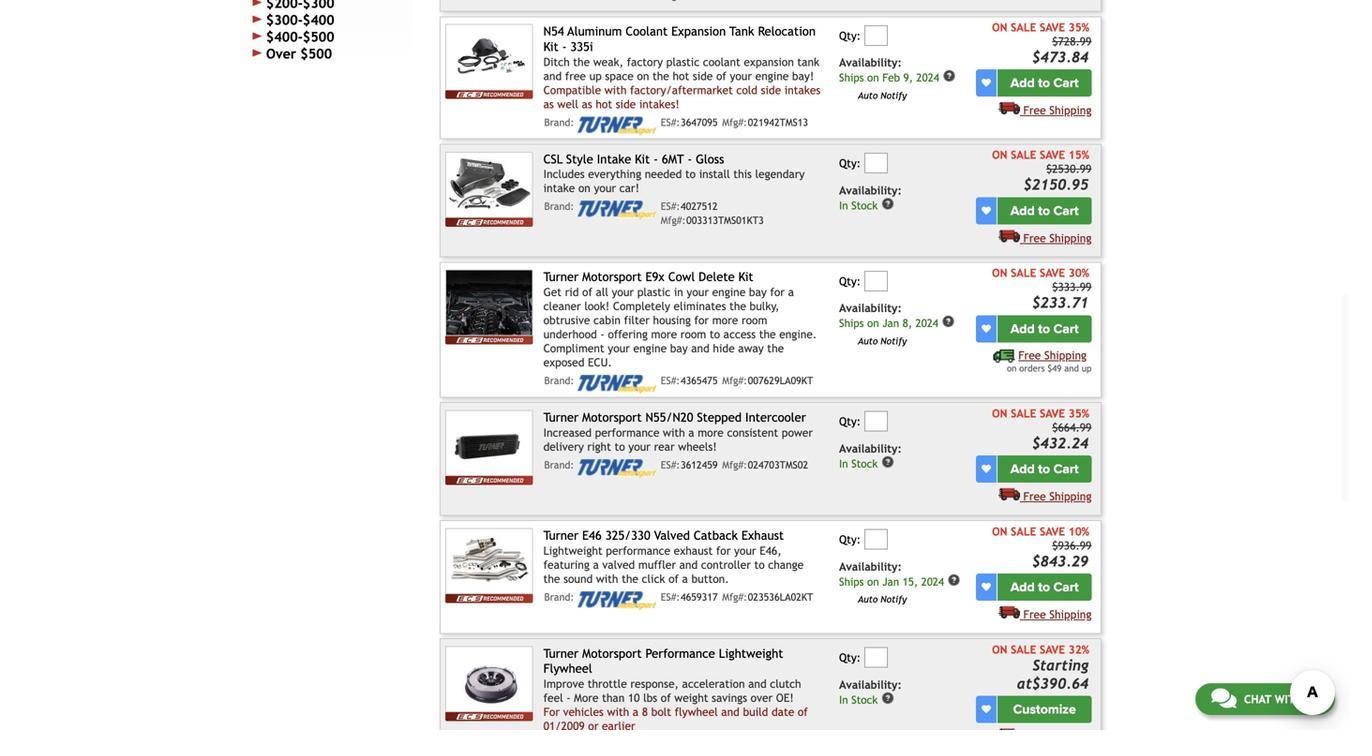 Task type: vqa. For each thing, say whether or not it's contained in the screenshot.
Days corresponding to $72.99
no



Task type: describe. For each thing, give the bounding box(es) containing it.
away
[[738, 342, 764, 355]]

mfg#: for $843.29
[[722, 592, 747, 603]]

kit inside turner motorsport e9x cowl delete kit get rid of all your plastic in your engine bay for a cleaner look! completely eliminates the bulky, obtrusive cabin filter housing for more room underhood - offering more room to access the engine. compliment your engine bay and hide away the exposed ecu.
[[739, 270, 754, 284]]

free shipping image for $2150.95
[[999, 229, 1020, 242]]

add to wish list image for $233.71
[[982, 324, 991, 334]]

your up eliminates
[[687, 286, 709, 299]]

01/2009
[[544, 720, 585, 731]]

$728.99
[[1052, 35, 1092, 48]]

8
[[642, 706, 648, 719]]

mfg#: for $233.71
[[722, 375, 747, 387]]

clutch
[[770, 678, 801, 691]]

on for free shipping
[[1007, 364, 1017, 374]]

factory
[[627, 55, 663, 68]]

starting
[[1033, 657, 1089, 674]]

0 horizontal spatial hot
[[596, 97, 612, 111]]

on for $2150.95
[[992, 148, 1008, 162]]

$390.64
[[1032, 676, 1089, 692]]

sale for $843.29
[[1011, 525, 1037, 538]]

turner motorsport e9x cowl delete kit link
[[544, 270, 754, 284]]

$49
[[1048, 364, 1062, 374]]

$300-$400 link
[[249, 12, 405, 29]]

to down $843.29
[[1038, 580, 1050, 596]]

the down valved
[[622, 572, 639, 585]]

shipping for $473.84
[[1050, 104, 1092, 117]]

add to cart button for $843.29
[[998, 574, 1092, 601]]

featuring
[[544, 558, 590, 571]]

free for $843.29
[[1024, 608, 1046, 621]]

0 vertical spatial side
[[693, 69, 713, 82]]

eliminates
[[674, 300, 726, 313]]

filter
[[624, 314, 650, 327]]

e9x
[[646, 270, 665, 284]]

cart for $473.84
[[1054, 75, 1079, 91]]

to down $432.24
[[1038, 461, 1050, 477]]

availability: ships on jan 15, 2024
[[839, 560, 944, 589]]

your inside turner e46 325/330 valved catback exhaust lightweight performance exhaust for your e46, featuring a valved muffler and controller to change the sound with the click of a button.
[[734, 544, 756, 557]]

15,
[[903, 576, 918, 589]]

than
[[602, 692, 625, 705]]

qty: for $2150.95
[[839, 157, 861, 170]]

wheels!
[[678, 440, 717, 453]]

to inside turner e46 325/330 valved catback exhaust lightweight performance exhaust for your e46, featuring a valved muffler and controller to change the sound with the click of a button.
[[754, 558, 765, 571]]

sound
[[564, 572, 593, 585]]

save for $843.29
[[1040, 525, 1065, 538]]

add to cart for $2150.95
[[1011, 203, 1079, 219]]

the right away
[[767, 342, 784, 355]]

savings
[[712, 692, 747, 705]]

free shipping image for $473.84
[[999, 102, 1020, 115]]

cart for $233.71
[[1054, 321, 1079, 337]]

over
[[266, 46, 296, 62]]

sale for $473.84
[[1011, 21, 1037, 34]]

8,
[[903, 317, 913, 330]]

turner motorsport - corporate logo image for $2150.95
[[578, 201, 656, 220]]

availability: in stock for $432.24
[[839, 442, 902, 470]]

a inside turner motorsport performance lightweight flywheel improve throttle response, acceleration and clutch feel - more than 10 lbs of weight savings over oe! for vehicles with a 8 bolt flywheel and build date of 01/2009 or earlier
[[633, 706, 639, 719]]

tank
[[798, 55, 820, 68]]

your inside csl style intake kit - 6mt - gloss includes everything needed to install this legendary intake on your car!
[[594, 182, 616, 195]]

aluminum
[[568, 24, 622, 39]]

notify for $843.29
[[881, 594, 907, 605]]

motorsport for $432.24
[[582, 410, 642, 425]]

muffler
[[639, 558, 676, 571]]

- right "6mt"
[[688, 152, 692, 166]]

more inside turner motorsport n55/n20 stepped intercooler increased performance with a more consistent power delivery right to your rear wheels!
[[698, 426, 724, 439]]

motorsport for $233.71
[[582, 270, 642, 284]]

button.
[[692, 572, 729, 585]]

ecs tuning recommends this product. image for $2150.95
[[445, 218, 533, 227]]

well
[[557, 97, 579, 111]]

rear
[[654, 440, 675, 453]]

cart for $2150.95
[[1054, 203, 1079, 219]]

free shipping image for $843.29
[[999, 606, 1020, 619]]

motorsport inside turner motorsport performance lightweight flywheel improve throttle response, acceleration and clutch feel - more than 10 lbs of weight savings over oe! for vehicles with a 8 bolt flywheel and build date of 01/2009 or earlier
[[582, 647, 642, 661]]

35% for $473.84
[[1069, 21, 1090, 34]]

power
[[782, 426, 813, 439]]

catback
[[694, 528, 738, 543]]

1 horizontal spatial bay
[[749, 286, 767, 299]]

kit
[[635, 152, 650, 166]]

get
[[544, 286, 562, 299]]

space
[[605, 69, 634, 82]]

and up over
[[749, 678, 767, 691]]

right
[[587, 440, 611, 453]]

2024 for $233.71
[[916, 317, 939, 330]]

in for $432.24
[[839, 458, 848, 470]]

4659317
[[681, 592, 718, 603]]

to inside turner motorsport e9x cowl delete kit get rid of all your plastic in your engine bay for a cleaner look! completely eliminates the bulky, obtrusive cabin filter housing for more room underhood - offering more room to access the engine. compliment your engine bay and hide away the exposed ecu.
[[710, 328, 720, 341]]

the down featuring
[[544, 572, 560, 585]]

completely
[[613, 300, 670, 313]]

add to wish list image for $473.84
[[982, 79, 991, 88]]

free shipping on orders $49 and up
[[1007, 349, 1092, 374]]

jan for $843.29
[[883, 576, 899, 589]]

free for $2150.95
[[1024, 232, 1046, 245]]

brand: for $2150.95
[[544, 201, 574, 213]]

es#: for $432.24
[[661, 459, 680, 471]]

availability: inside availability: ships on jan 15, 2024
[[839, 560, 902, 573]]

add to cart button for $2150.95
[[998, 197, 1092, 224]]

auto notify for $843.29
[[858, 594, 907, 605]]

your right 'all'
[[612, 286, 634, 299]]

throttle
[[588, 678, 627, 691]]

3647095
[[681, 117, 718, 128]]

us
[[1306, 693, 1320, 706]]

es#: 4365475 mfg#: 007629la09kt
[[661, 375, 813, 387]]

of inside "n54 aluminum coolant expansion tank relocation kit - 335i ditch the weak, factory plastic coolant expansion tank and free up space on the hot side of your engine bay! compatible with factory/aftermarket cold side intakes as well as hot side intakes!"
[[716, 69, 727, 82]]

qty: for $843.29
[[839, 533, 861, 546]]

0 vertical spatial room
[[742, 314, 768, 327]]

and inside free shipping on orders $49 and up
[[1065, 364, 1079, 374]]

availability: ships on feb 9, 2024
[[839, 56, 940, 84]]

the up away
[[759, 328, 776, 341]]

on sale save 35% $728.99 $473.84
[[992, 21, 1092, 66]]

es#: 4027512 mfg#: 003313tms01kt3
[[661, 201, 764, 227]]

click
[[642, 572, 665, 585]]

2 as from the left
[[582, 97, 592, 111]]

turner motorsport n55/n20 stepped intercooler link
[[544, 410, 806, 425]]

add to cart for $473.84
[[1011, 75, 1079, 91]]

2 horizontal spatial for
[[770, 286, 785, 299]]

mfg#: for $432.24
[[722, 459, 747, 471]]

on sale save 10% $936.99 $843.29
[[992, 525, 1092, 570]]

turner motorsport - corporate logo image for $432.24
[[578, 459, 656, 478]]

lbs
[[643, 692, 658, 705]]

$843.29
[[1032, 553, 1089, 570]]

notify for $473.84
[[881, 90, 907, 101]]

turner inside turner motorsport performance lightweight flywheel improve throttle response, acceleration and clutch feel - more than 10 lbs of weight savings over oe! for vehicles with a 8 bolt flywheel and build date of 01/2009 or earlier
[[544, 647, 579, 661]]

with inside chat with us link
[[1275, 693, 1303, 706]]

$300-
[[266, 12, 303, 28]]

es#3647095 - 021942tms13 - n54 aluminum coolant expansion tank relocation kit - 335i - ditch the weak, factory plastic coolant expansion tank and free up space on the hot side of your engine bay! - turner motorsport - bmw image
[[445, 24, 533, 90]]

es#3551228 - 000265tms06 -  turner motorsport performance lightweight flywheel - improve throttle response, acceleration and clutch feel - more than 10 lbs of weight savings over oe! - turner motorsport - bmw image
[[445, 647, 533, 713]]

turner motorsport performance lightweight flywheel improve throttle response, acceleration and clutch feel - more than 10 lbs of weight savings over oe! for vehicles with a 8 bolt flywheel and build date of 01/2009 or earlier
[[544, 647, 808, 731]]

intake
[[544, 182, 575, 195]]

save for $2150.95
[[1040, 148, 1065, 162]]

3 availability: in stock from the top
[[839, 678, 902, 707]]

0 vertical spatial $500
[[303, 29, 335, 45]]

1 vertical spatial more
[[651, 328, 677, 341]]

1 horizontal spatial hot
[[673, 69, 690, 82]]

1 as from the left
[[544, 97, 554, 111]]

free shipping image for $233.71
[[994, 350, 1015, 363]]

lightweight inside turner motorsport performance lightweight flywheel improve throttle response, acceleration and clutch feel - more than 10 lbs of weight savings over oe! for vehicles with a 8 bolt flywheel and build date of 01/2009 or earlier
[[719, 647, 784, 661]]

with inside "n54 aluminum coolant expansion tank relocation kit - 335i ditch the weak, factory plastic coolant expansion tank and free up space on the hot side of your engine bay! compatible with factory/aftermarket cold side intakes as well as hot side intakes!"
[[605, 83, 627, 96]]

free shipping for $2150.95
[[1024, 232, 1092, 245]]

of right date
[[798, 706, 808, 719]]

your inside turner motorsport n55/n20 stepped intercooler increased performance with a more consistent power delivery right to your rear wheels!
[[629, 440, 651, 453]]

free shipping for $432.24
[[1024, 490, 1092, 503]]

4027512
[[681, 201, 718, 213]]

shipping for $843.29
[[1050, 608, 1092, 621]]

engine.
[[780, 328, 817, 341]]

a up 4659317 in the right of the page
[[682, 572, 688, 585]]

n54 aluminum coolant expansion tank relocation kit - 335i link
[[544, 24, 816, 54]]

es#: for $233.71
[[661, 375, 680, 387]]

to inside csl style intake kit - 6mt - gloss includes everything needed to install this legendary intake on your car!
[[685, 168, 696, 181]]

$664.99
[[1052, 421, 1092, 434]]

intakes!
[[639, 97, 680, 111]]

3 in from the top
[[839, 694, 848, 707]]

es#: for $2150.95
[[661, 201, 680, 213]]

9,
[[904, 72, 913, 84]]

intercooler
[[746, 410, 806, 425]]

35% for $432.24
[[1069, 407, 1090, 420]]

$936.99
[[1052, 539, 1092, 552]]

add for $432.24
[[1011, 461, 1035, 477]]

on for ships on feb 9, 2024
[[867, 72, 879, 84]]

delivery
[[544, 440, 584, 453]]

controller
[[701, 558, 751, 571]]

offering
[[608, 328, 648, 341]]

up inside "n54 aluminum coolant expansion tank relocation kit - 335i ditch the weak, factory plastic coolant expansion tank and free up space on the hot side of your engine bay! compatible with factory/aftermarket cold side intakes as well as hot side intakes!"
[[590, 69, 602, 82]]

brand: for $233.71
[[544, 375, 574, 387]]

2024 for $473.84
[[917, 72, 940, 84]]

1 vertical spatial room
[[681, 328, 706, 341]]

2 availability: from the top
[[839, 184, 902, 197]]

weight
[[675, 692, 709, 705]]

- right kit
[[654, 152, 658, 166]]

cart for $432.24
[[1054, 461, 1079, 477]]

your down offering in the top of the page
[[608, 342, 630, 355]]

es#: 3647095 mfg#: 021942tms13
[[661, 117, 808, 128]]

compliment
[[544, 342, 605, 355]]

cart for $843.29
[[1054, 580, 1079, 596]]

feel
[[544, 692, 563, 705]]

add for $843.29
[[1011, 580, 1035, 596]]

compatible
[[544, 83, 601, 96]]

customize link
[[998, 696, 1092, 723]]

free shipping for $843.29
[[1024, 608, 1092, 621]]

0 horizontal spatial side
[[616, 97, 636, 111]]

to down '$2150.95'
[[1038, 203, 1050, 219]]

access
[[724, 328, 756, 341]]

your inside "n54 aluminum coolant expansion tank relocation kit - 335i ditch the weak, factory plastic coolant expansion tank and free up space on the hot side of your engine bay! compatible with factory/aftermarket cold side intakes as well as hot side intakes!"
[[730, 69, 752, 82]]

ecs tuning recommends this product. image for $432.24
[[445, 477, 533, 485]]

turner motorsport e9x cowl delete kit get rid of all your plastic in your engine bay for a cleaner look! completely eliminates the bulky, obtrusive cabin filter housing for more room underhood - offering more room to access the engine. compliment your engine bay and hide away the exposed ecu.
[[544, 270, 817, 369]]

mfg#: for $2150.95
[[661, 215, 686, 227]]

es#4365475 - 007629la09kt - turner motorsport e9x cowl delete kit - get rid of all your plastic in your engine bay for a cleaner look! completely eliminates the bulky, obtrusive cabin filter housing for more room underhood - offering more room to access the engine. compliment your engine bay and hide away the exposed ecu. - turner motorsport - bmw image
[[445, 270, 533, 336]]

1 vertical spatial for
[[695, 314, 709, 327]]

of inside turner e46 325/330 valved catback exhaust lightweight performance exhaust for your e46, featuring a valved muffler and controller to change the sound with the click of a button.
[[669, 572, 679, 585]]

the down 335i
[[573, 55, 590, 68]]

up inside free shipping on orders $49 and up
[[1082, 364, 1092, 374]]

cleaner
[[544, 300, 581, 313]]

auto for $233.71
[[858, 336, 878, 346]]

shipping inside free shipping on orders $49 and up
[[1045, 349, 1087, 362]]

4 availability: from the top
[[839, 442, 902, 455]]

acceleration
[[682, 678, 745, 691]]

improve
[[544, 678, 584, 691]]

add to cart button for $473.84
[[998, 70, 1092, 97]]

turner for $233.71
[[544, 270, 579, 284]]

free shipping for $473.84
[[1024, 104, 1092, 117]]

cold
[[737, 83, 758, 96]]

includes
[[544, 168, 585, 181]]

to down $473.84
[[1038, 75, 1050, 91]]

availability: ships on jan 8, 2024
[[839, 302, 939, 330]]



Task type: locate. For each thing, give the bounding box(es) containing it.
plastic down e9x
[[637, 286, 671, 299]]

1 jan from the top
[[883, 317, 899, 330]]

lightweight up featuring
[[544, 544, 603, 557]]

2 vertical spatial side
[[616, 97, 636, 111]]

5 ecs tuning recommends this product. image from the top
[[445, 595, 533, 603]]

2024 for $843.29
[[922, 576, 944, 589]]

add for $233.71
[[1011, 321, 1035, 337]]

5 turner motorsport - corporate logo image from the top
[[578, 592, 656, 610]]

n54 aluminum coolant expansion tank relocation kit - 335i ditch the weak, factory plastic coolant expansion tank and free up space on the hot side of your engine bay! compatible with factory/aftermarket cold side intakes as well as hot side intakes!
[[544, 24, 821, 111]]

lightweight up over
[[719, 647, 784, 661]]

2 turner motorsport - corporate logo image from the top
[[578, 201, 656, 220]]

auto for $473.84
[[858, 90, 878, 101]]

1 horizontal spatial lightweight
[[719, 647, 784, 661]]

3 auto from the top
[[858, 594, 878, 605]]

kit down n54
[[544, 39, 559, 54]]

sale inside on sale save 35% $664.99 $432.24
[[1011, 407, 1037, 420]]

0 vertical spatial in
[[839, 199, 848, 212]]

2 vertical spatial availability: in stock
[[839, 678, 902, 707]]

shipping for $2150.95
[[1050, 232, 1092, 245]]

add to cart for $432.24
[[1011, 461, 1079, 477]]

-
[[562, 39, 567, 54], [654, 152, 658, 166], [688, 152, 692, 166], [601, 328, 605, 341], [567, 692, 571, 705]]

2 save from the top
[[1040, 148, 1065, 162]]

1 vertical spatial in
[[839, 458, 848, 470]]

add down on sale save 35% $664.99 $432.24 at right
[[1011, 461, 1035, 477]]

a inside turner motorsport n55/n20 stepped intercooler increased performance with a more consistent power delivery right to your rear wheels!
[[689, 426, 695, 439]]

1 vertical spatial lightweight
[[719, 647, 784, 661]]

2 vertical spatial motorsport
[[582, 647, 642, 661]]

- down improve
[[567, 692, 571, 705]]

for
[[544, 706, 560, 719]]

of up bolt
[[661, 692, 671, 705]]

on down includes
[[579, 182, 591, 195]]

plastic inside "n54 aluminum coolant expansion tank relocation kit - 335i ditch the weak, factory plastic coolant expansion tank and free up space on the hot side of your engine bay! compatible with factory/aftermarket cold side intakes as well as hot side intakes!"
[[666, 55, 700, 68]]

turner up increased
[[544, 410, 579, 425]]

1 in from the top
[[839, 199, 848, 212]]

es#: inside es#: 4027512 mfg#: 003313tms01kt3
[[661, 201, 680, 213]]

3 turner from the top
[[544, 528, 579, 543]]

save inside on sale save 30% $333.99 $233.71
[[1040, 267, 1065, 280]]

jan for $233.71
[[883, 317, 899, 330]]

valved
[[602, 558, 635, 571]]

3 notify from the top
[[881, 594, 907, 605]]

earlier
[[602, 720, 636, 731]]

6 save from the top
[[1040, 643, 1065, 656]]

1 vertical spatial motorsport
[[582, 410, 642, 425]]

1 turner motorsport - corporate logo image from the top
[[578, 117, 656, 135]]

free shipping image up on sale save 10% $936.99 $843.29
[[999, 488, 1020, 501]]

save inside "on sale save 15% $2530.99 $2150.95"
[[1040, 148, 1065, 162]]

save inside on sale save 10% $936.99 $843.29
[[1040, 525, 1065, 538]]

2 vertical spatial more
[[698, 426, 724, 439]]

lightweight inside turner e46 325/330 valved catback exhaust lightweight performance exhaust for your e46, featuring a valved muffler and controller to change the sound with the click of a button.
[[544, 544, 603, 557]]

your
[[730, 69, 752, 82], [594, 182, 616, 195], [612, 286, 634, 299], [687, 286, 709, 299], [608, 342, 630, 355], [629, 440, 651, 453], [734, 544, 756, 557]]

coolant
[[703, 55, 741, 68]]

cart down $843.29
[[1054, 580, 1079, 596]]

1 notify from the top
[[881, 90, 907, 101]]

es#: for $473.84
[[661, 117, 680, 128]]

free shipping up 15% at the top right of page
[[1024, 104, 1092, 117]]

sale up $473.84
[[1011, 21, 1037, 34]]

bolt
[[651, 706, 672, 719]]

5 availability: from the top
[[839, 560, 902, 573]]

to down $233.71 in the top of the page
[[1038, 321, 1050, 337]]

1 ecs tuning recommends this product. image from the top
[[445, 90, 533, 99]]

$500 down $400
[[303, 29, 335, 45]]

save for $432.24
[[1040, 407, 1065, 420]]

mfg#: for $473.84
[[722, 117, 747, 128]]

on for $432.24
[[992, 407, 1008, 420]]

2 on from the top
[[992, 148, 1008, 162]]

2 vertical spatial for
[[716, 544, 731, 557]]

turner inside turner motorsport e9x cowl delete kit get rid of all your plastic in your engine bay for a cleaner look! completely eliminates the bulky, obtrusive cabin filter housing for more room underhood - offering more room to access the engine. compliment your engine bay and hide away the exposed ecu.
[[544, 270, 579, 284]]

2 in from the top
[[839, 458, 848, 470]]

003313tms01kt3
[[687, 215, 764, 227]]

change
[[768, 558, 804, 571]]

auto notify down 'availability: ships on jan 8, 2024'
[[858, 336, 907, 346]]

motorsport up 'all'
[[582, 270, 642, 284]]

of right click
[[669, 572, 679, 585]]

sale for $233.71
[[1011, 267, 1037, 280]]

a inside turner motorsport e9x cowl delete kit get rid of all your plastic in your engine bay for a cleaner look! completely eliminates the bulky, obtrusive cabin filter housing for more room underhood - offering more room to access the engine. compliment your engine bay and hide away the exposed ecu.
[[788, 286, 794, 299]]

1 add to wish list image from the top
[[982, 79, 991, 88]]

free shipping image
[[999, 229, 1020, 242], [999, 488, 1020, 501], [999, 606, 1020, 619]]

availability: in stock
[[839, 184, 902, 212], [839, 442, 902, 470], [839, 678, 902, 707]]

1 on from the top
[[992, 21, 1008, 34]]

2 free shipping image from the top
[[999, 488, 1020, 501]]

2 vertical spatial stock
[[852, 694, 878, 707]]

0 horizontal spatial bay
[[670, 342, 688, 355]]

turner motorsport - corporate logo image down ecu.
[[578, 375, 656, 394]]

turner motorsport - corporate logo image for $233.71
[[578, 375, 656, 394]]

5 cart from the top
[[1054, 580, 1079, 596]]

6 qty: from the top
[[839, 651, 861, 664]]

free for $432.24
[[1024, 490, 1046, 503]]

2 add to cart from the top
[[1011, 203, 1079, 219]]

1 vertical spatial ships
[[839, 317, 864, 330]]

325/330
[[606, 528, 651, 543]]

with down the space at the top left of page
[[605, 83, 627, 96]]

0 horizontal spatial up
[[590, 69, 602, 82]]

the left bulky,
[[730, 300, 746, 313]]

1 add from the top
[[1011, 75, 1035, 91]]

for
[[770, 286, 785, 299], [695, 314, 709, 327], [716, 544, 731, 557]]

1 stock from the top
[[852, 199, 878, 212]]

add to wish list image
[[982, 324, 991, 334], [982, 465, 991, 474]]

1 brand: from the top
[[544, 117, 574, 128]]

5 add to cart button from the top
[[998, 574, 1092, 601]]

5 sale from the top
[[1011, 525, 1037, 538]]

exhaust
[[742, 528, 784, 543]]

ships
[[839, 72, 864, 84], [839, 317, 864, 330], [839, 576, 864, 589]]

and down ditch
[[544, 69, 562, 82]]

csl
[[544, 152, 563, 166]]

0 vertical spatial up
[[590, 69, 602, 82]]

car!
[[620, 182, 640, 195]]

3 auto notify from the top
[[858, 594, 907, 605]]

add to cart button for $233.71
[[998, 315, 1092, 343]]

add to cart button down $432.24
[[998, 456, 1092, 483]]

2 motorsport from the top
[[582, 410, 642, 425]]

in for $2150.95
[[839, 199, 848, 212]]

2 add to wish list image from the top
[[982, 465, 991, 474]]

performance
[[646, 647, 715, 661]]

4 es#: from the top
[[661, 459, 680, 471]]

on inside free shipping on orders $49 and up
[[1007, 364, 1017, 374]]

save inside on sale save 35% $664.99 $432.24
[[1040, 407, 1065, 420]]

turner motorsport - corporate logo image
[[578, 117, 656, 135], [578, 201, 656, 220], [578, 375, 656, 394], [578, 459, 656, 478], [578, 592, 656, 610]]

2 vertical spatial notify
[[881, 594, 907, 605]]

1 vertical spatial notify
[[881, 336, 907, 346]]

3 stock from the top
[[852, 694, 878, 707]]

chat with us link
[[1196, 684, 1335, 716]]

007629la09kt
[[748, 375, 813, 387]]

3 free shipping image from the top
[[999, 606, 1020, 619]]

ships right engine.
[[839, 317, 864, 330]]

3 add to wish list image from the top
[[982, 583, 991, 592]]

performance inside turner motorsport n55/n20 stepped intercooler increased performance with a more consistent power delivery right to your rear wheels!
[[595, 426, 660, 439]]

auto for $843.29
[[858, 594, 878, 605]]

ships inside availability: ships on jan 15, 2024
[[839, 576, 864, 589]]

stock
[[852, 199, 878, 212], [852, 458, 878, 470], [852, 694, 878, 707]]

brand:
[[544, 117, 574, 128], [544, 201, 574, 213], [544, 375, 574, 387], [544, 459, 574, 471], [544, 592, 574, 603]]

on down "factory"
[[637, 69, 649, 82]]

qty: up 'availability: ships on jan 8, 2024'
[[839, 275, 861, 288]]

room down housing
[[681, 328, 706, 341]]

0 vertical spatial stock
[[852, 199, 878, 212]]

0 horizontal spatial question sign image
[[881, 456, 895, 469]]

1 availability: in stock from the top
[[839, 184, 902, 212]]

023536la02kt
[[748, 592, 813, 603]]

0 vertical spatial engine
[[756, 69, 789, 82]]

free shipping image up on sale save 30% $333.99 $233.71
[[999, 229, 1020, 242]]

availability: in stock for $2150.95
[[839, 184, 902, 212]]

brand: down intake
[[544, 201, 574, 213]]

1 vertical spatial up
[[1082, 364, 1092, 374]]

add to cart for $233.71
[[1011, 321, 1079, 337]]

plastic inside turner motorsport e9x cowl delete kit get rid of all your plastic in your engine bay for a cleaner look! completely eliminates the bulky, obtrusive cabin filter housing for more room underhood - offering more room to access the engine. compliment your engine bay and hide away the exposed ecu.
[[637, 286, 671, 299]]

free shipping image for $432.24
[[999, 488, 1020, 501]]

3 motorsport from the top
[[582, 647, 642, 661]]

add to cart for $843.29
[[1011, 580, 1079, 596]]

$432.24
[[1032, 435, 1089, 452]]

engine inside "n54 aluminum coolant expansion tank relocation kit - 335i ditch the weak, factory plastic coolant expansion tank and free up space on the hot side of your engine bay! compatible with factory/aftermarket cold side intakes as well as hot side intakes!"
[[756, 69, 789, 82]]

free shipping
[[1024, 104, 1092, 117], [1024, 232, 1092, 245], [1024, 490, 1092, 503], [1024, 608, 1092, 621]]

on left feb
[[867, 72, 879, 84]]

0 vertical spatial auto
[[858, 90, 878, 101]]

1 horizontal spatial engine
[[712, 286, 746, 299]]

free shipping image down customize in the right of the page
[[999, 728, 1020, 731]]

1 save from the top
[[1040, 21, 1065, 34]]

es#4027512 - 003313tms01kt3 - csl style intake kit - 6mt - gloss - includes everything needed to install this legendary intake on your car! - turner motorsport - bmw image
[[445, 152, 533, 218]]

qty: for $473.84
[[839, 29, 861, 42]]

0 vertical spatial free shipping image
[[999, 102, 1020, 115]]

brand: down 'delivery'
[[544, 459, 574, 471]]

add to wish list image for $2150.95
[[982, 206, 991, 216]]

1 vertical spatial question sign image
[[881, 456, 895, 469]]

2 qty: from the top
[[839, 157, 861, 170]]

on inside csl style intake kit - 6mt - gloss includes everything needed to install this legendary intake on your car!
[[579, 182, 591, 195]]

3 ecs tuning recommends this product. image from the top
[[445, 336, 533, 345]]

kit
[[544, 39, 559, 54], [739, 270, 754, 284]]

performance
[[595, 426, 660, 439], [606, 544, 671, 557]]

$2530.99
[[1047, 162, 1092, 176]]

chat with us
[[1244, 693, 1320, 706]]

add to cart down $432.24
[[1011, 461, 1079, 477]]

ships inside 'availability: ships on jan 8, 2024'
[[839, 317, 864, 330]]

ships for $473.84
[[839, 72, 864, 84]]

and inside "n54 aluminum coolant expansion tank relocation kit - 335i ditch the weak, factory plastic coolant expansion tank and free up space on the hot side of your engine bay! compatible with factory/aftermarket cold side intakes as well as hot side intakes!"
[[544, 69, 562, 82]]

2 vertical spatial auto notify
[[858, 594, 907, 605]]

mfg#: inside es#: 4027512 mfg#: 003313tms01kt3
[[661, 215, 686, 227]]

oe!
[[776, 692, 794, 705]]

needed
[[645, 168, 682, 181]]

shipping up 15% at the top right of page
[[1050, 104, 1092, 117]]

3 ships from the top
[[839, 576, 864, 589]]

1 horizontal spatial up
[[1082, 364, 1092, 374]]

the down "factory"
[[653, 69, 669, 82]]

35% up '$664.99'
[[1069, 407, 1090, 420]]

2 auto from the top
[[858, 336, 878, 346]]

motorsport inside turner motorsport e9x cowl delete kit get rid of all your plastic in your engine bay for a cleaner look! completely eliminates the bulky, obtrusive cabin filter housing for more room underhood - offering more room to access the engine. compliment your engine bay and hide away the exposed ecu.
[[582, 270, 642, 284]]

add for $2150.95
[[1011, 203, 1035, 219]]

and down savings
[[721, 706, 740, 719]]

3 turner motorsport - corporate logo image from the top
[[578, 375, 656, 394]]

None text field
[[865, 25, 888, 46], [865, 271, 888, 292], [865, 648, 888, 668], [865, 25, 888, 46], [865, 271, 888, 292], [865, 648, 888, 668]]

1 vertical spatial stock
[[852, 458, 878, 470]]

0 vertical spatial plastic
[[666, 55, 700, 68]]

free for $473.84
[[1024, 104, 1046, 117]]

0 vertical spatial bay
[[749, 286, 767, 299]]

add
[[1011, 75, 1035, 91], [1011, 203, 1035, 219], [1011, 321, 1035, 337], [1011, 461, 1035, 477], [1011, 580, 1035, 596]]

0 vertical spatial question sign image
[[943, 70, 956, 83]]

on inside on sale save 35% $664.99 $432.24
[[992, 407, 1008, 420]]

motorsport inside turner motorsport n55/n20 stepped intercooler increased performance with a more consistent power delivery right to your rear wheels!
[[582, 410, 642, 425]]

3 save from the top
[[1040, 267, 1065, 280]]

more down housing
[[651, 328, 677, 341]]

intakes
[[785, 83, 821, 96]]

0 vertical spatial lightweight
[[544, 544, 603, 557]]

auto notify for $233.71
[[858, 336, 907, 346]]

1 availability: from the top
[[839, 56, 902, 69]]

free up on sale save 10% $936.99 $843.29
[[1024, 490, 1046, 503]]

0 vertical spatial free shipping image
[[999, 229, 1020, 242]]

turner motorsport - corporate logo image for $843.29
[[578, 592, 656, 610]]

on for $473.84
[[992, 21, 1008, 34]]

0 vertical spatial performance
[[595, 426, 660, 439]]

question sign image for availability: in stock
[[881, 456, 895, 469]]

0 vertical spatial hot
[[673, 69, 690, 82]]

or
[[588, 720, 599, 731]]

4 add to cart from the top
[[1011, 461, 1079, 477]]

turner motorsport - corporate logo image down valved
[[578, 592, 656, 610]]

add to cart down $473.84
[[1011, 75, 1079, 91]]

bay up bulky,
[[749, 286, 767, 299]]

1 horizontal spatial room
[[742, 314, 768, 327]]

weak,
[[593, 55, 624, 68]]

add to wish list image for $432.24
[[982, 465, 991, 474]]

0 vertical spatial 35%
[[1069, 21, 1090, 34]]

on
[[992, 21, 1008, 34], [992, 148, 1008, 162], [992, 267, 1008, 280], [992, 407, 1008, 420], [992, 525, 1008, 538], [992, 643, 1008, 656]]

relocation
[[758, 24, 816, 39]]

2 ships from the top
[[839, 317, 864, 330]]

5 on from the top
[[992, 525, 1008, 538]]

add down on sale save 10% $936.99 $843.29
[[1011, 580, 1035, 596]]

1 horizontal spatial question sign image
[[943, 70, 956, 83]]

turner motorsport - corporate logo image down right
[[578, 459, 656, 478]]

performance inside turner e46 325/330 valved catback exhaust lightweight performance exhaust for your e46, featuring a valved muffler and controller to change the sound with the click of a button.
[[606, 544, 671, 557]]

2 ecs tuning recommends this product. image from the top
[[445, 218, 533, 227]]

in
[[839, 199, 848, 212], [839, 458, 848, 470], [839, 694, 848, 707]]

on inside 'availability: ships on jan 8, 2024'
[[867, 317, 879, 330]]

hot down the space at the top left of page
[[596, 97, 612, 111]]

save up $2530.99
[[1040, 148, 1065, 162]]

comments image
[[1212, 687, 1237, 710]]

and
[[544, 69, 562, 82], [691, 342, 710, 355], [1065, 364, 1079, 374], [680, 558, 698, 571], [749, 678, 767, 691], [721, 706, 740, 719]]

free shipping up on sale save 32%
[[1024, 608, 1092, 621]]

1 vertical spatial plastic
[[637, 286, 671, 299]]

15%
[[1069, 148, 1090, 162]]

qty: for $233.71
[[839, 275, 861, 288]]

response,
[[631, 678, 679, 691]]

1 free shipping from the top
[[1024, 104, 1092, 117]]

save up $936.99
[[1040, 525, 1065, 538]]

1 motorsport from the top
[[582, 270, 642, 284]]

1 vertical spatial side
[[761, 83, 781, 96]]

sale up $233.71 in the top of the page
[[1011, 267, 1037, 280]]

vehicles
[[563, 706, 604, 719]]

2 turner from the top
[[544, 410, 579, 425]]

ecs tuning recommends this product. image for $473.84
[[445, 90, 533, 99]]

1 vertical spatial jan
[[883, 576, 899, 589]]

turner e46 325/330 valved catback exhaust lightweight performance exhaust for your e46, featuring a valved muffler and controller to change the sound with the click of a button.
[[544, 528, 804, 585]]

2 vertical spatial ships
[[839, 576, 864, 589]]

hot
[[673, 69, 690, 82], [596, 97, 612, 111]]

0 horizontal spatial engine
[[633, 342, 667, 355]]

availability: inside availability: ships on feb 9, 2024
[[839, 56, 902, 69]]

stock for $432.24
[[852, 458, 878, 470]]

save up $728.99
[[1040, 21, 1065, 34]]

335i
[[571, 39, 593, 54]]

2 35% from the top
[[1069, 407, 1090, 420]]

jan inside availability: ships on jan 15, 2024
[[883, 576, 899, 589]]

4 turner motorsport - corporate logo image from the top
[[578, 459, 656, 478]]

on for ships on jan 15, 2024
[[867, 576, 879, 589]]

turner e46 325/330 valved catback exhaust link
[[544, 528, 784, 543]]

expansion
[[672, 24, 726, 39]]

1 horizontal spatial kit
[[739, 270, 754, 284]]

3 availability: from the top
[[839, 302, 902, 315]]

0 vertical spatial kit
[[544, 39, 559, 54]]

1 vertical spatial engine
[[712, 286, 746, 299]]

jan inside 'availability: ships on jan 8, 2024'
[[883, 317, 899, 330]]

1 free shipping image from the top
[[999, 229, 1020, 242]]

notify down feb
[[881, 90, 907, 101]]

save up starting
[[1040, 643, 1065, 656]]

sale up $843.29
[[1011, 525, 1037, 538]]

sale inside on sale save 35% $728.99 $473.84
[[1011, 21, 1037, 34]]

turner
[[544, 270, 579, 284], [544, 410, 579, 425], [544, 528, 579, 543], [544, 647, 579, 661]]

add to wish list image
[[982, 79, 991, 88], [982, 206, 991, 216], [982, 583, 991, 592], [982, 705, 991, 715]]

2 brand: from the top
[[544, 201, 574, 213]]

5 brand: from the top
[[544, 592, 574, 603]]

6mt
[[662, 152, 684, 166]]

of inside turner motorsport e9x cowl delete kit get rid of all your plastic in your engine bay for a cleaner look! completely eliminates the bulky, obtrusive cabin filter housing for more room underhood - offering more room to access the engine. compliment your engine bay and hide away the exposed ecu.
[[582, 286, 593, 299]]

add to cart down $233.71 in the top of the page
[[1011, 321, 1079, 337]]

with inside turner e46 325/330 valved catback exhaust lightweight performance exhaust for your e46, featuring a valved muffler and controller to change the sound with the click of a button.
[[596, 572, 618, 585]]

es#: for $843.29
[[661, 592, 680, 603]]

on sale save 30% $333.99 $233.71
[[992, 267, 1092, 312]]

mfg#: down hide
[[722, 375, 747, 387]]

cart down '$2150.95'
[[1054, 203, 1079, 219]]

1 vertical spatial hot
[[596, 97, 612, 111]]

with left us
[[1275, 693, 1303, 706]]

0 vertical spatial for
[[770, 286, 785, 299]]

5 qty: from the top
[[839, 533, 861, 546]]

add down '$2150.95'
[[1011, 203, 1035, 219]]

1 vertical spatial free shipping image
[[999, 488, 1020, 501]]

mfg#: right 3612459
[[722, 459, 747, 471]]

cabin
[[594, 314, 621, 327]]

side right cold
[[761, 83, 781, 96]]

brand: for $843.29
[[544, 592, 574, 603]]

add to cart
[[1011, 75, 1079, 91], [1011, 203, 1079, 219], [1011, 321, 1079, 337], [1011, 461, 1079, 477], [1011, 580, 1079, 596]]

a up engine.
[[788, 286, 794, 299]]

0 vertical spatial notify
[[881, 90, 907, 101]]

3 cart from the top
[[1054, 321, 1079, 337]]

0 vertical spatial auto notify
[[858, 90, 907, 101]]

1 vertical spatial auto
[[858, 336, 878, 346]]

add to cart button down $233.71 in the top of the page
[[998, 315, 1092, 343]]

consistent
[[727, 426, 779, 439]]

0 vertical spatial ships
[[839, 72, 864, 84]]

turner for $432.24
[[544, 410, 579, 425]]

turner up "get"
[[544, 270, 579, 284]]

es#4659317 - 023536la02kt - turner e46 325/330 valved catback exhaust - lightweight performance exhaust for your e46, featuring a valved muffler and controller to change the sound with the click of a button. - turner motorsport - bmw image
[[445, 528, 533, 595]]

0 vertical spatial add to wish list image
[[982, 324, 991, 334]]

2 sale from the top
[[1011, 148, 1037, 162]]

1 add to cart button from the top
[[998, 70, 1092, 97]]

and inside turner e46 325/330 valved catback exhaust lightweight performance exhaust for your e46, featuring a valved muffler and controller to change the sound with the click of a button.
[[680, 558, 698, 571]]

3 free shipping from the top
[[1024, 490, 1092, 503]]

1 vertical spatial bay
[[670, 342, 688, 355]]

$2150.95
[[1024, 177, 1089, 193]]

free
[[1024, 104, 1046, 117], [1024, 232, 1046, 245], [1019, 349, 1041, 362], [1024, 490, 1046, 503], [1024, 608, 1046, 621]]

0 vertical spatial availability: in stock
[[839, 184, 902, 212]]

- up ditch
[[562, 39, 567, 54]]

10
[[628, 692, 640, 705]]

brand: for $432.24
[[544, 459, 574, 471]]

to
[[1038, 75, 1050, 91], [685, 168, 696, 181], [1038, 203, 1050, 219], [1038, 321, 1050, 337], [710, 328, 720, 341], [615, 440, 625, 453], [1038, 461, 1050, 477], [754, 558, 765, 571], [1038, 580, 1050, 596]]

starting at
[[1017, 657, 1089, 692]]

turner for $843.29
[[544, 528, 579, 543]]

0 vertical spatial motorsport
[[582, 270, 642, 284]]

qty: for $432.24
[[839, 415, 861, 428]]

on
[[637, 69, 649, 82], [867, 72, 879, 84], [579, 182, 591, 195], [867, 317, 879, 330], [1007, 364, 1017, 374], [867, 576, 879, 589]]

2024 right 9,
[[917, 72, 940, 84]]

question sign image for availability: ships on feb 9, 2024
[[943, 70, 956, 83]]

plastic down n54 aluminum coolant expansion tank relocation kit - 335i link
[[666, 55, 700, 68]]

rid
[[565, 286, 579, 299]]

5 es#: from the top
[[661, 592, 680, 603]]

1 vertical spatial auto notify
[[858, 336, 907, 346]]

1 es#: from the top
[[661, 117, 680, 128]]

4 free shipping from the top
[[1024, 608, 1092, 621]]

3 qty: from the top
[[839, 275, 861, 288]]

1 auto notify from the top
[[858, 90, 907, 101]]

sale for $432.24
[[1011, 407, 1037, 420]]

your down everything
[[594, 182, 616, 195]]

6 sale from the top
[[1011, 643, 1037, 656]]

ecs tuning recommends this product. image for $843.29
[[445, 595, 533, 603]]

- inside "n54 aluminum coolant expansion tank relocation kit - 335i ditch the weak, factory plastic coolant expansion tank and free up space on the hot side of your engine bay! compatible with factory/aftermarket cold side intakes as well as hot side intakes!"
[[562, 39, 567, 54]]

2 horizontal spatial engine
[[756, 69, 789, 82]]

5 add from the top
[[1011, 580, 1035, 596]]

turner motorsport - corporate logo image down car!
[[578, 201, 656, 220]]

mfg#: down cold
[[722, 117, 747, 128]]

turner up flywheel
[[544, 647, 579, 661]]

save for $473.84
[[1040, 21, 1065, 34]]

1 vertical spatial $500
[[300, 46, 332, 62]]

2 vertical spatial free shipping image
[[999, 728, 1020, 731]]

on inside "n54 aluminum coolant expansion tank relocation kit - 335i ditch the weak, factory plastic coolant expansion tank and free up space on the hot side of your engine bay! compatible with factory/aftermarket cold side intakes as well as hot side intakes!"
[[637, 69, 649, 82]]

es#: left 4027512
[[661, 201, 680, 213]]

this
[[734, 168, 752, 181]]

1 horizontal spatial as
[[582, 97, 592, 111]]

save for $233.71
[[1040, 267, 1065, 280]]

3 add from the top
[[1011, 321, 1035, 337]]

ships inside availability: ships on feb 9, 2024
[[839, 72, 864, 84]]

free inside free shipping on orders $49 and up
[[1019, 349, 1041, 362]]

in
[[674, 286, 684, 299]]

2 cart from the top
[[1054, 203, 1079, 219]]

None text field
[[865, 153, 888, 173], [865, 411, 888, 432], [865, 529, 888, 550], [865, 153, 888, 173], [865, 411, 888, 432], [865, 529, 888, 550]]

for inside turner e46 325/330 valved catback exhaust lightweight performance exhaust for your e46, featuring a valved muffler and controller to change the sound with the click of a button.
[[716, 544, 731, 557]]

on inside on sale save 30% $333.99 $233.71
[[992, 267, 1008, 280]]

2 horizontal spatial side
[[761, 83, 781, 96]]

6 ecs tuning recommends this product. image from the top
[[445, 713, 533, 722]]

save up the $333.99
[[1040, 267, 1065, 280]]

1 vertical spatial add to wish list image
[[982, 465, 991, 474]]

2024 right 8,
[[916, 317, 939, 330]]

1 vertical spatial 35%
[[1069, 407, 1090, 420]]

2 vertical spatial 2024
[[922, 576, 944, 589]]

2 notify from the top
[[881, 336, 907, 346]]

4 turner from the top
[[544, 647, 579, 661]]

underhood
[[544, 328, 597, 341]]

1 turner from the top
[[544, 270, 579, 284]]

2024 inside availability: ships on jan 15, 2024
[[922, 576, 944, 589]]

1 add to wish list image from the top
[[982, 324, 991, 334]]

2 vertical spatial free shipping image
[[999, 606, 1020, 619]]

sale for $2150.95
[[1011, 148, 1037, 162]]

style
[[566, 152, 593, 166]]

1 horizontal spatial side
[[693, 69, 713, 82]]

bay
[[749, 286, 767, 299], [670, 342, 688, 355]]

$400-
[[266, 29, 303, 45]]

sale down orders
[[1011, 407, 1037, 420]]

save inside on sale save 35% $728.99 $473.84
[[1040, 21, 1065, 34]]

brand: for $473.84
[[544, 117, 574, 128]]

on inside "on sale save 15% $2530.99 $2150.95"
[[992, 148, 1008, 162]]

sale inside on sale save 30% $333.99 $233.71
[[1011, 267, 1037, 280]]

a up wheels! at the bottom of page
[[689, 426, 695, 439]]

4 qty: from the top
[[839, 415, 861, 428]]

3 add to cart from the top
[[1011, 321, 1079, 337]]

4 save from the top
[[1040, 407, 1065, 420]]

to left install
[[685, 168, 696, 181]]

2 vertical spatial engine
[[633, 342, 667, 355]]

3 on from the top
[[992, 267, 1008, 280]]

to inside turner motorsport n55/n20 stepped intercooler increased performance with a more consistent power delivery right to your rear wheels!
[[615, 440, 625, 453]]

2 stock from the top
[[852, 458, 878, 470]]

notify for $233.71
[[881, 336, 907, 346]]

a left valved
[[593, 558, 599, 571]]

with inside turner motorsport n55/n20 stepped intercooler increased performance with a more consistent power delivery right to your rear wheels!
[[663, 426, 685, 439]]

exposed
[[544, 356, 585, 369]]

hot up factory/aftermarket
[[673, 69, 690, 82]]

on left 8,
[[867, 317, 879, 330]]

- down cabin
[[601, 328, 605, 341]]

turner inside turner motorsport n55/n20 stepped intercooler increased performance with a more consistent power delivery right to your rear wheels!
[[544, 410, 579, 425]]

performance up right
[[595, 426, 660, 439]]

ecs tuning recommends this product. image
[[445, 90, 533, 99], [445, 218, 533, 227], [445, 336, 533, 345], [445, 477, 533, 485], [445, 595, 533, 603], [445, 713, 533, 722]]

35% inside on sale save 35% $728.99 $473.84
[[1069, 21, 1090, 34]]

4 brand: from the top
[[544, 459, 574, 471]]

0 horizontal spatial room
[[681, 328, 706, 341]]

2024 inside 'availability: ships on jan 8, 2024'
[[916, 317, 939, 330]]

on for ships on jan 8, 2024
[[867, 317, 879, 330]]

free shipping image down on sale save 30% $333.99 $233.71
[[994, 350, 1015, 363]]

auto notify for $473.84
[[858, 90, 907, 101]]

2024 inside availability: ships on feb 9, 2024
[[917, 72, 940, 84]]

side
[[693, 69, 713, 82], [761, 83, 781, 96], [616, 97, 636, 111]]

4 add to wish list image from the top
[[982, 705, 991, 715]]

1 add to cart from the top
[[1011, 75, 1079, 91]]

question sign image
[[881, 197, 895, 210], [942, 315, 955, 328], [948, 574, 961, 587], [881, 692, 895, 705]]

shipping up 30%
[[1050, 232, 1092, 245]]

2 vertical spatial auto
[[858, 594, 878, 605]]

housing
[[653, 314, 691, 327]]

room
[[742, 314, 768, 327], [681, 328, 706, 341]]

6 on from the top
[[992, 643, 1008, 656]]

0 vertical spatial 2024
[[917, 72, 940, 84]]

sale inside on sale save 10% $936.99 $843.29
[[1011, 525, 1037, 538]]

on sale save 32%
[[992, 643, 1090, 656]]

on inside on sale save 35% $728.99 $473.84
[[992, 21, 1008, 34]]

2 add to cart button from the top
[[998, 197, 1092, 224]]

0 vertical spatial more
[[712, 314, 738, 327]]

1 vertical spatial performance
[[606, 544, 671, 557]]

6 availability: from the top
[[839, 678, 902, 692]]

0 horizontal spatial as
[[544, 97, 554, 111]]

add to cart down $843.29
[[1011, 580, 1079, 596]]

notify
[[881, 90, 907, 101], [881, 336, 907, 346], [881, 594, 907, 605]]

mfg#: down button.
[[722, 592, 747, 603]]

4 add to cart button from the top
[[998, 456, 1092, 483]]

date
[[772, 706, 795, 719]]

tank
[[730, 24, 754, 39]]

with inside turner motorsport performance lightweight flywheel improve throttle response, acceleration and clutch feel - more than 10 lbs of weight savings over oe! for vehicles with a 8 bolt flywheel and build date of 01/2009 or earlier
[[607, 706, 629, 719]]

n54
[[544, 24, 564, 39]]

shipping for $432.24
[[1050, 490, 1092, 503]]

$233.71
[[1032, 295, 1089, 312]]

and inside turner motorsport e9x cowl delete kit get rid of all your plastic in your engine bay for a cleaner look! completely eliminates the bulky, obtrusive cabin filter housing for more room underhood - offering more room to access the engine. compliment your engine bay and hide away the exposed ecu.
[[691, 342, 710, 355]]

flywheel
[[675, 706, 718, 719]]

- inside turner motorsport performance lightweight flywheel improve throttle response, acceleration and clutch feel - more than 10 lbs of weight savings over oe! for vehicles with a 8 bolt flywheel and build date of 01/2009 or earlier
[[567, 692, 571, 705]]

obtrusive
[[544, 314, 590, 327]]

1 vertical spatial 2024
[[916, 317, 939, 330]]

1 sale from the top
[[1011, 21, 1037, 34]]

turner inside turner e46 325/330 valved catback exhaust lightweight performance exhaust for your e46, featuring a valved muffler and controller to change the sound with the click of a button.
[[544, 528, 579, 543]]

3 sale from the top
[[1011, 267, 1037, 280]]

1 vertical spatial availability: in stock
[[839, 442, 902, 470]]

3 add to cart button from the top
[[998, 315, 1092, 343]]

turner motorsport - corporate logo image for $473.84
[[578, 117, 656, 135]]

shipping up $49
[[1045, 349, 1087, 362]]

on for $233.71
[[992, 267, 1008, 280]]

4 cart from the top
[[1054, 461, 1079, 477]]

on for $843.29
[[992, 525, 1008, 538]]

sale inside "on sale save 15% $2530.99 $2150.95"
[[1011, 148, 1037, 162]]

0 horizontal spatial lightweight
[[544, 544, 603, 557]]

kit inside "n54 aluminum coolant expansion tank relocation kit - 335i ditch the weak, factory plastic coolant expansion tank and free up space on the hot side of your engine bay! compatible with factory/aftermarket cold side intakes as well as hot side intakes!"
[[544, 39, 559, 54]]

availability: inside 'availability: ships on jan 8, 2024'
[[839, 302, 902, 315]]

4 add from the top
[[1011, 461, 1035, 477]]

- inside turner motorsport e9x cowl delete kit get rid of all your plastic in your engine bay for a cleaner look! completely eliminates the bulky, obtrusive cabin filter housing for more room underhood - offering more room to access the engine. compliment your engine bay and hide away the exposed ecu.
[[601, 328, 605, 341]]

increased
[[544, 426, 592, 439]]

question sign image
[[943, 70, 956, 83], [881, 456, 895, 469]]

auto down availability: ships on jan 15, 2024
[[858, 594, 878, 605]]

free shipping image
[[999, 102, 1020, 115], [994, 350, 1015, 363], [999, 728, 1020, 731]]

on inside availability: ships on feb 9, 2024
[[867, 72, 879, 84]]

cowl
[[668, 270, 695, 284]]

on inside availability: ships on jan 15, 2024
[[867, 576, 879, 589]]

add for $473.84
[[1011, 75, 1035, 91]]

0 horizontal spatial kit
[[544, 39, 559, 54]]

sale up 'at'
[[1011, 643, 1037, 656]]

on inside on sale save 10% $936.99 $843.29
[[992, 525, 1008, 538]]

1 vertical spatial free shipping image
[[994, 350, 1015, 363]]

stock for $2150.95
[[852, 199, 878, 212]]

es#3612459 - 024703tms02 -  turner motorsport n55/n20 stepped intercooler - increased performance with a more consistent power delivery right to your rear wheels! - turner motorsport - bmw image
[[445, 410, 533, 477]]

as
[[544, 97, 554, 111], [582, 97, 592, 111]]

2 auto notify from the top
[[858, 336, 907, 346]]

build
[[743, 706, 768, 719]]

35% up $728.99
[[1069, 21, 1090, 34]]

2 vertical spatial in
[[839, 694, 848, 707]]

stepped
[[697, 410, 742, 425]]

turner motorsport - corporate logo image up intake
[[578, 117, 656, 135]]

brand: down sound
[[544, 592, 574, 603]]

a left 8
[[633, 706, 639, 719]]

1 vertical spatial kit
[[739, 270, 754, 284]]

1 horizontal spatial for
[[716, 544, 731, 557]]

0 vertical spatial jan
[[883, 317, 899, 330]]

0 horizontal spatial for
[[695, 314, 709, 327]]

35% inside on sale save 35% $664.99 $432.24
[[1069, 407, 1090, 420]]

as left well
[[544, 97, 554, 111]]

3 es#: from the top
[[661, 375, 680, 387]]

1 35% from the top
[[1069, 21, 1090, 34]]



